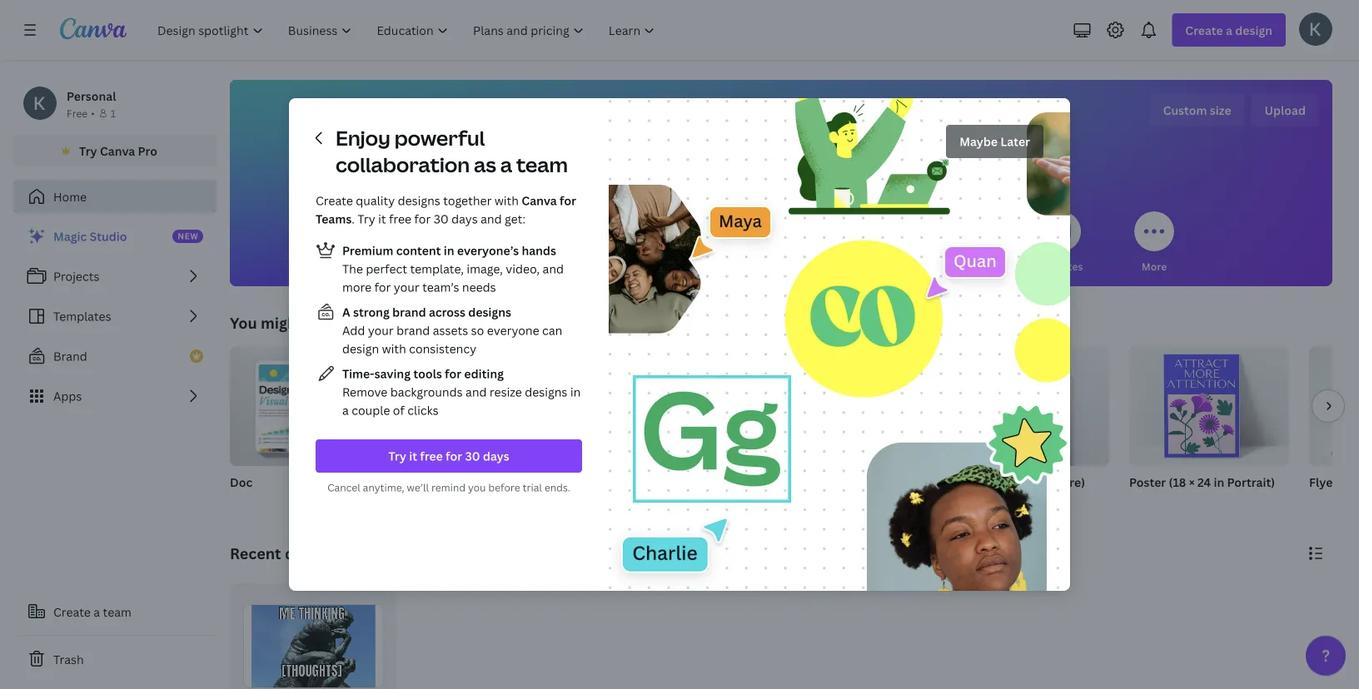 Task type: locate. For each thing, give the bounding box(es) containing it.
print products
[[933, 260, 1003, 273]]

30 up whiteboard
[[465, 449, 480, 465]]

in inside time-saving tools for editing remove backgrounds and resize designs in a couple of clicks
[[571, 385, 581, 400]]

will
[[676, 99, 719, 135]]

try canva pro
[[79, 143, 157, 159]]

0 horizontal spatial 30
[[434, 211, 449, 227]]

2 horizontal spatial in
[[1214, 475, 1225, 490]]

0 horizontal spatial with
[[382, 341, 406, 357]]

0 vertical spatial 30
[[434, 211, 449, 227]]

0 vertical spatial canva
[[100, 143, 135, 159]]

try down •
[[79, 143, 97, 159]]

portrait)
[[1228, 475, 1276, 490]]

with inside a strong brand across designs add your brand assets so everyone can design with consistency
[[382, 341, 406, 357]]

and left get:
[[481, 211, 502, 227]]

trash link
[[13, 643, 217, 677]]

(por
[[1341, 475, 1360, 490]]

personal
[[67, 88, 116, 104]]

None search field
[[532, 155, 1032, 188]]

to
[[346, 313, 362, 333]]

1 horizontal spatial a
[[342, 403, 349, 419]]

a right as
[[501, 151, 513, 178]]

team up trash link
[[103, 605, 132, 620]]

1 vertical spatial days
[[483, 449, 510, 465]]

(16:9)
[[666, 475, 698, 490]]

for down perfect
[[375, 280, 391, 295]]

1 vertical spatial a
[[342, 403, 349, 419]]

4 group from the left
[[770, 347, 930, 467]]

you left before
[[468, 481, 486, 495]]

top level navigation element
[[147, 13, 669, 47]]

your inside premium content in everyone's hands the perfect template, image, video, and more for your team's needs
[[394, 280, 420, 295]]

print
[[933, 260, 957, 273]]

recent
[[230, 544, 281, 564]]

group for instagram post (square)
[[950, 347, 1110, 467]]

canva inside canva for teams
[[522, 193, 557, 209]]

try up the anytime,
[[389, 449, 407, 465]]

create for create quality designs together with
[[316, 193, 353, 209]]

trial
[[523, 481, 542, 495]]

1 vertical spatial you
[[408, 260, 427, 273]]

doc group
[[230, 347, 390, 512]]

0 vertical spatial try
[[79, 143, 97, 159]]

2 group from the left
[[410, 347, 570, 467]]

websites button
[[1040, 200, 1084, 287]]

and inside time-saving tools for editing remove backgrounds and resize designs in a couple of clicks
[[466, 385, 487, 400]]

30 inside "try it free for 30 days" button
[[465, 449, 480, 465]]

everyone's
[[457, 243, 519, 259]]

2 vertical spatial you
[[468, 481, 486, 495]]

1 horizontal spatial free
[[420, 449, 443, 465]]

canva for teams
[[316, 193, 577, 227]]

list containing premium content in everyone's hands
[[316, 241, 582, 420]]

0 horizontal spatial a
[[94, 605, 100, 620]]

canva left pro
[[100, 143, 135, 159]]

in up template, at the top
[[444, 243, 455, 259]]

and down 'editing'
[[466, 385, 487, 400]]

create
[[316, 193, 353, 209], [53, 605, 91, 620]]

1 vertical spatial your
[[368, 323, 394, 339]]

for inside time-saving tools for editing remove backgrounds and resize designs in a couple of clicks
[[445, 366, 462, 382]]

and inside premium content in everyone's hands the perfect template, image, video, and more for your team's needs
[[543, 261, 564, 277]]

recent designs
[[230, 544, 340, 564]]

6 group from the left
[[1130, 347, 1290, 467]]

and down hands
[[543, 261, 564, 277]]

maybe
[[960, 134, 998, 150]]

1 vertical spatial it
[[409, 449, 418, 465]]

presentations
[[655, 260, 722, 273]]

1 horizontal spatial canva
[[522, 193, 557, 209]]

1 vertical spatial try
[[358, 211, 376, 227]]

0 horizontal spatial try
[[79, 143, 97, 159]]

designs
[[398, 193, 441, 209], [469, 305, 512, 320], [525, 385, 568, 400], [285, 544, 340, 564]]

for down create quality designs together with
[[415, 211, 431, 227]]

group for whiteboard
[[410, 347, 570, 467]]

0 horizontal spatial design
[[342, 341, 379, 357]]

2 horizontal spatial try
[[389, 449, 407, 465]]

instagram post (square)
[[950, 475, 1086, 490]]

premium content in everyone's hands the perfect template, image, video, and more for your team's needs
[[342, 243, 564, 295]]

days down together
[[452, 211, 478, 227]]

instagram post (square) group
[[950, 347, 1110, 512]]

docs
[[489, 260, 514, 273]]

0 vertical spatial create
[[316, 193, 353, 209]]

in right resize
[[571, 385, 581, 400]]

2 horizontal spatial a
[[501, 151, 513, 178]]

your down strong
[[368, 323, 394, 339]]

magic
[[53, 229, 87, 245]]

0 vertical spatial design
[[779, 99, 864, 135]]

create up trash at the left of page
[[53, 605, 91, 620]]

it down the quality
[[378, 211, 386, 227]]

across
[[429, 305, 466, 320]]

a strong brand across designs add your brand assets so everyone can design with consistency
[[342, 305, 563, 357]]

your down 'for you'
[[394, 280, 420, 295]]

list containing magic studio
[[13, 220, 217, 413]]

1 horizontal spatial create
[[316, 193, 353, 209]]

1 group from the left
[[230, 347, 390, 467]]

together
[[443, 193, 492, 209]]

free down create quality designs together with
[[389, 211, 412, 227]]

0 horizontal spatial canva
[[100, 143, 135, 159]]

whiteboards button
[[564, 200, 626, 287]]

whiteboards
[[564, 260, 626, 273]]

whiteboard
[[410, 475, 477, 490]]

for up whiteboard
[[446, 449, 463, 465]]

group
[[230, 347, 390, 467], [410, 347, 570, 467], [590, 347, 750, 467], [770, 347, 930, 467], [950, 347, 1110, 467], [1130, 347, 1290, 467]]

0 horizontal spatial in
[[444, 243, 455, 259]]

1 horizontal spatial days
[[483, 449, 510, 465]]

designs inside a strong brand across designs add your brand assets so everyone can design with consistency
[[469, 305, 512, 320]]

video group
[[770, 347, 930, 512]]

for up whiteboards
[[560, 193, 577, 209]]

the
[[342, 261, 363, 277]]

for right tools
[[445, 366, 462, 382]]

1 vertical spatial with
[[382, 341, 406, 357]]

we'll
[[407, 481, 429, 495]]

30
[[434, 211, 449, 227], [465, 449, 480, 465]]

canva
[[100, 143, 135, 159], [522, 193, 557, 209]]

with
[[495, 193, 519, 209], [382, 341, 406, 357]]

try right .
[[358, 211, 376, 227]]

with up get:
[[495, 193, 519, 209]]

a up trash link
[[94, 605, 100, 620]]

create up teams
[[316, 193, 353, 209]]

a inside time-saving tools for editing remove backgrounds and resize designs in a couple of clicks
[[342, 403, 349, 419]]

0 vertical spatial free
[[389, 211, 412, 227]]

designs up . try it free for 30 days and get:
[[398, 193, 441, 209]]

poster
[[1130, 475, 1167, 490]]

free inside button
[[420, 449, 443, 465]]

0 horizontal spatial free
[[389, 211, 412, 227]]

whiteboard group
[[410, 347, 570, 512]]

content
[[396, 243, 441, 259]]

2 horizontal spatial you
[[724, 99, 774, 135]]

designs right resize
[[525, 385, 568, 400]]

designs up so
[[469, 305, 512, 320]]

create inside button
[[53, 605, 91, 620]]

and for time-saving tools for editing remove backgrounds and resize designs in a couple of clicks
[[466, 385, 487, 400]]

1 horizontal spatial it
[[409, 449, 418, 465]]

presentation (16:9) group
[[590, 347, 750, 512]]

0 vertical spatial with
[[495, 193, 519, 209]]

0 vertical spatial and
[[481, 211, 502, 227]]

designs right recent at bottom left
[[285, 544, 340, 564]]

design
[[779, 99, 864, 135], [342, 341, 379, 357]]

team's
[[423, 280, 460, 295]]

1 horizontal spatial in
[[571, 385, 581, 400]]

template,
[[410, 261, 464, 277]]

enjoy
[[336, 125, 391, 152]]

2 vertical spatial in
[[1214, 475, 1225, 490]]

brand right strong
[[393, 305, 426, 320]]

0 vertical spatial days
[[452, 211, 478, 227]]

teams
[[316, 211, 352, 227]]

for you button
[[388, 200, 428, 287]]

your inside a strong brand across designs add your brand assets so everyone can design with consistency
[[368, 323, 394, 339]]

you might want to try...
[[230, 313, 398, 333]]

media
[[782, 260, 813, 273]]

of
[[393, 403, 405, 419]]

0 horizontal spatial you
[[408, 260, 427, 273]]

designs inside time-saving tools for editing remove backgrounds and resize designs in a couple of clicks
[[525, 385, 568, 400]]

1 vertical spatial in
[[571, 385, 581, 400]]

team
[[517, 151, 568, 178], [103, 605, 132, 620]]

1 horizontal spatial list
[[316, 241, 582, 420]]

studio
[[90, 229, 127, 245]]

free up whiteboard
[[420, 449, 443, 465]]

resize
[[490, 385, 522, 400]]

2 vertical spatial try
[[389, 449, 407, 465]]

2 vertical spatial a
[[94, 605, 100, 620]]

1 vertical spatial free
[[420, 449, 443, 465]]

1 horizontal spatial design
[[779, 99, 864, 135]]

before
[[489, 481, 520, 495]]

you down content
[[408, 260, 427, 273]]

days up before
[[483, 449, 510, 465]]

flyer (portrait 8.5 × 11 in) group
[[1310, 347, 1360, 512]]

2 vertical spatial and
[[466, 385, 487, 400]]

list
[[13, 220, 217, 413], [316, 241, 582, 420]]

1 horizontal spatial 30
[[465, 449, 480, 465]]

it up we'll
[[409, 449, 418, 465]]

•
[[91, 106, 95, 120]]

3 group from the left
[[590, 347, 750, 467]]

0 horizontal spatial team
[[103, 605, 132, 620]]

home link
[[13, 180, 217, 213]]

you
[[230, 313, 257, 333]]

for
[[560, 193, 577, 209], [415, 211, 431, 227], [375, 280, 391, 295], [445, 366, 462, 382], [446, 449, 463, 465]]

1 horizontal spatial team
[[517, 151, 568, 178]]

everyone
[[487, 323, 540, 339]]

30 down create quality designs together with
[[434, 211, 449, 227]]

and
[[481, 211, 502, 227], [543, 261, 564, 277], [466, 385, 487, 400]]

0 vertical spatial you
[[724, 99, 774, 135]]

1 vertical spatial canva
[[522, 193, 557, 209]]

in right 24
[[1214, 475, 1225, 490]]

1 vertical spatial design
[[342, 341, 379, 357]]

days inside "try it free for 30 days" button
[[483, 449, 510, 465]]

with up saving
[[382, 341, 406, 357]]

0 vertical spatial a
[[501, 151, 513, 178]]

perfect
[[366, 261, 407, 277]]

magic studio
[[53, 229, 127, 245]]

new
[[178, 231, 199, 242]]

1 vertical spatial team
[[103, 605, 132, 620]]

0 horizontal spatial create
[[53, 605, 91, 620]]

days
[[452, 211, 478, 227], [483, 449, 510, 465]]

couple
[[352, 403, 390, 419]]

team right as
[[517, 151, 568, 178]]

group for presentation (16:9)
[[590, 347, 750, 467]]

1 horizontal spatial with
[[495, 193, 519, 209]]

0 vertical spatial team
[[517, 151, 568, 178]]

create a team button
[[13, 596, 217, 629]]

group for poster (18 × 24 in portrait)
[[1130, 347, 1290, 467]]

(square)
[[1038, 475, 1086, 490]]

group for doc
[[230, 347, 390, 467]]

for inside premium content in everyone's hands the perfect template, image, video, and more for your team's needs
[[375, 280, 391, 295]]

0 vertical spatial in
[[444, 243, 455, 259]]

you right will
[[724, 99, 774, 135]]

can
[[542, 323, 563, 339]]

0 vertical spatial your
[[394, 280, 420, 295]]

doc
[[230, 475, 253, 490]]

1 vertical spatial 30
[[465, 449, 480, 465]]

0 horizontal spatial it
[[378, 211, 386, 227]]

5 group from the left
[[950, 347, 1110, 467]]

templates link
[[13, 300, 217, 333]]

1 vertical spatial and
[[543, 261, 564, 277]]

a left couple at the bottom left
[[342, 403, 349, 419]]

0 horizontal spatial list
[[13, 220, 217, 413]]

1 vertical spatial create
[[53, 605, 91, 620]]

flyer (por
[[1310, 475, 1360, 490]]

projects
[[53, 269, 100, 285]]

docs button
[[482, 200, 522, 287]]

brand up consistency
[[397, 323, 430, 339]]

canva up get:
[[522, 193, 557, 209]]

websites
[[1040, 260, 1084, 273]]

in inside premium content in everyone's hands the perfect template, image, video, and more for your team's needs
[[444, 243, 455, 259]]

what
[[600, 99, 670, 135]]



Task type: describe. For each thing, give the bounding box(es) containing it.
needs
[[462, 280, 496, 295]]

image,
[[467, 261, 503, 277]]

maybe later
[[960, 134, 1031, 150]]

hands
[[522, 243, 557, 259]]

try canva pro button
[[13, 135, 217, 167]]

design inside a strong brand across designs add your brand assets so everyone can design with consistency
[[342, 341, 379, 357]]

you inside button
[[408, 260, 427, 273]]

add
[[342, 323, 365, 339]]

products
[[959, 260, 1003, 273]]

team inside button
[[103, 605, 132, 620]]

1 vertical spatial brand
[[397, 323, 430, 339]]

it inside button
[[409, 449, 418, 465]]

0 vertical spatial it
[[378, 211, 386, 227]]

try it free for 30 days button
[[316, 440, 582, 473]]

clicks
[[408, 403, 439, 419]]

consistency
[[409, 341, 477, 357]]

social
[[751, 260, 780, 273]]

might
[[261, 313, 303, 333]]

get:
[[505, 211, 526, 227]]

saving
[[375, 366, 411, 382]]

apps link
[[13, 380, 217, 413]]

create quality designs together with
[[316, 193, 522, 209]]

remind
[[432, 481, 466, 495]]

strong
[[353, 305, 390, 320]]

presentation (16:9)
[[590, 475, 698, 490]]

ends.
[[545, 481, 571, 495]]

as
[[474, 151, 496, 178]]

trash
[[53, 652, 84, 668]]

backgrounds
[[391, 385, 463, 400]]

a
[[342, 305, 351, 320]]

remove
[[342, 385, 388, 400]]

for inside button
[[446, 449, 463, 465]]

time-saving tools for editing remove backgrounds and resize designs in a couple of clicks
[[342, 366, 581, 419]]

1 horizontal spatial you
[[468, 481, 486, 495]]

brand
[[53, 349, 87, 365]]

assets
[[433, 323, 468, 339]]

team inside enjoy powerful collaboration as a team
[[517, 151, 568, 178]]

premium
[[342, 243, 394, 259]]

more
[[1142, 260, 1168, 273]]

free
[[67, 106, 88, 120]]

0 horizontal spatial days
[[452, 211, 478, 227]]

apps
[[53, 389, 82, 405]]

social media button
[[751, 200, 813, 287]]

canva inside button
[[100, 143, 135, 159]]

tools
[[414, 366, 442, 382]]

powerful
[[395, 125, 485, 152]]

create for create a team
[[53, 605, 91, 620]]

anytime,
[[363, 481, 405, 495]]

and for . try it free for 30 days and get:
[[481, 211, 502, 227]]

today?
[[870, 99, 964, 135]]

.
[[352, 211, 355, 227]]

projects link
[[13, 260, 217, 293]]

1 horizontal spatial try
[[358, 211, 376, 227]]

free •
[[67, 106, 95, 120]]

templates
[[53, 309, 111, 325]]

for inside canva for teams
[[560, 193, 577, 209]]

social media
[[751, 260, 813, 273]]

try for try canva pro
[[79, 143, 97, 159]]

quality
[[356, 193, 395, 209]]

time-
[[342, 366, 375, 382]]

create a team
[[53, 605, 132, 620]]

more button
[[1135, 200, 1175, 287]]

1
[[111, 106, 116, 120]]

a inside create a team button
[[94, 605, 100, 620]]

collaboration
[[336, 151, 470, 178]]

0 vertical spatial brand
[[393, 305, 426, 320]]

video
[[770, 475, 803, 490]]

in inside group
[[1214, 475, 1225, 490]]

poster (18 × 24 in portrait)
[[1130, 475, 1276, 490]]

try for try it free for 30 days
[[389, 449, 407, 465]]

editing
[[464, 366, 504, 382]]

poster (18 × 24 in portrait) group
[[1130, 347, 1290, 512]]

cancel anytime, we'll remind you before trial ends.
[[328, 481, 571, 495]]

more
[[342, 280, 372, 295]]

presentation
[[590, 475, 663, 490]]

24
[[1198, 475, 1212, 490]]

for
[[390, 260, 406, 273]]

try it free for 30 days
[[389, 449, 510, 465]]

home
[[53, 189, 87, 205]]

presentations button
[[655, 200, 722, 287]]

×
[[1190, 475, 1195, 490]]

a inside enjoy powerful collaboration as a team
[[501, 151, 513, 178]]

maybe later button
[[947, 125, 1044, 158]]

group for video
[[770, 347, 930, 467]]

instagram
[[950, 475, 1007, 490]]



Task type: vqa. For each thing, say whether or not it's contained in the screenshot.
Get your content to the world instantly image
no



